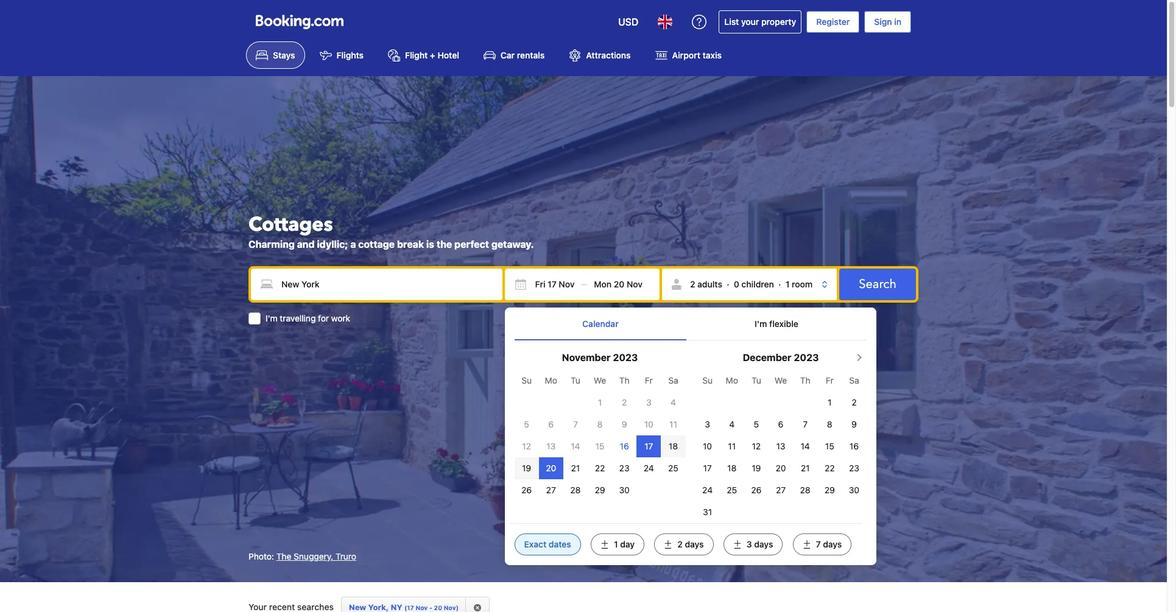 Task type: vqa. For each thing, say whether or not it's contained in the screenshot.


Task type: describe. For each thing, give the bounding box(es) containing it.
4 for '4' option
[[671, 397, 676, 408]]

16 for "16" option at bottom right
[[620, 441, 629, 451]]

(17 nov - 20 nov)
[[404, 604, 459, 612]]

register
[[816, 16, 850, 27]]

tu for november 2023
[[571, 375, 580, 386]]

photo: the snuggery, truro
[[249, 551, 356, 562]]

-
[[429, 604, 432, 612]]

sign
[[874, 16, 892, 27]]

perfect
[[454, 239, 489, 250]]

1 left day at right
[[614, 539, 618, 550]]

i'm flexible
[[755, 319, 799, 329]]

the snuggery, truro link
[[276, 551, 356, 562]]

2 December 2023 checkbox
[[852, 397, 857, 408]]

3 for 3 december 2023 option
[[705, 419, 710, 429]]

attractions
[[586, 50, 631, 60]]

25 November 2023 checkbox
[[668, 463, 679, 473]]

the
[[276, 551, 291, 562]]

19 December 2023 checkbox
[[752, 463, 761, 473]]

list your property link
[[719, 10, 802, 34]]

26 for 26 option
[[521, 485, 532, 495]]

break
[[397, 239, 424, 250]]

11 for 11 november 2023 "checkbox"
[[670, 419, 677, 429]]

29 December 2023 checkbox
[[825, 485, 835, 495]]

nov for mon 20 nov
[[627, 279, 643, 289]]

(17
[[404, 604, 414, 612]]

2023 for december 2023
[[794, 352, 819, 363]]

29 November 2023 checkbox
[[595, 485, 605, 495]]

i'm flexible button
[[687, 307, 867, 340]]

flexible
[[769, 319, 799, 329]]

photo:
[[249, 551, 274, 562]]

10 December 2023 checkbox
[[703, 441, 712, 451]]

28 for the 28 december 2023 checkbox
[[800, 485, 811, 495]]

airport
[[672, 50, 700, 60]]

14 December 2023 checkbox
[[801, 441, 810, 451]]

16 for the 16 checkbox
[[850, 441, 859, 451]]

svg image
[[594, 278, 606, 290]]

2023 for november 2023
[[613, 352, 638, 363]]

svg image
[[514, 278, 527, 290]]

4 November 2023 checkbox
[[671, 397, 676, 408]]

28 for 28 november 2023 option
[[570, 485, 581, 495]]

25 for 25 december 2023 'option'
[[727, 485, 737, 495]]

3 for the 3 option
[[646, 397, 652, 408]]

Please type your destination search field
[[251, 269, 502, 300]]

15 December 2023 checkbox
[[825, 441, 834, 451]]

2 horizontal spatial 17
[[703, 463, 712, 473]]

(17 nov - 20 nov) link
[[341, 597, 466, 612]]

dates
[[549, 539, 571, 550]]

fr for november 2023
[[645, 375, 653, 386]]

room
[[792, 279, 813, 289]]

car rentals link
[[474, 41, 555, 69]]

adults
[[698, 279, 722, 289]]

sa for december 2023
[[849, 375, 859, 386]]

mo for december
[[726, 375, 738, 386]]

days for 7 days
[[823, 539, 842, 550]]

13 December 2023 checkbox
[[776, 441, 786, 451]]

1 vertical spatial 17
[[645, 441, 653, 451]]

and
[[297, 239, 315, 250]]

we for november
[[594, 375, 606, 386]]

3 December 2023 checkbox
[[705, 419, 710, 429]]

flight
[[405, 50, 428, 60]]

18 November 2023 checkbox
[[669, 441, 678, 451]]

december 2023
[[743, 352, 819, 363]]

th for december 2023
[[800, 375, 811, 386]]

13 November 2023 checkbox
[[547, 441, 556, 451]]

14 for 14 november 2023 checkbox
[[571, 441, 580, 451]]

i'm travelling for work
[[266, 313, 350, 323]]

a
[[350, 239, 356, 250]]

23 November 2023 checkbox
[[619, 463, 630, 473]]

register link
[[807, 11, 860, 33]]

december 2023 element for december
[[695, 370, 867, 523]]

i'm for i'm travelling for work
[[266, 313, 278, 323]]

fri
[[535, 279, 546, 289]]

12 December 2023 checkbox
[[752, 441, 761, 451]]

9 for the 9 november 2023 checkbox
[[622, 419, 627, 429]]

4 December 2023 checkbox
[[729, 419, 735, 429]]

2 · from the left
[[779, 279, 781, 289]]

mon
[[594, 279, 612, 289]]

tu for december 2023
[[752, 375, 761, 386]]

+
[[430, 50, 435, 60]]

11 for 11 option
[[728, 441, 736, 451]]

12 for '12' 'checkbox'
[[522, 441, 531, 451]]

sign in
[[874, 16, 902, 27]]

5 December 2023 checkbox
[[754, 419, 759, 429]]

usd
[[618, 16, 639, 27]]

15 November 2023 checkbox
[[596, 441, 605, 451]]

taxis
[[703, 50, 722, 60]]

21 for 21 december 2023 option
[[801, 463, 810, 473]]

flights link
[[310, 41, 373, 69]]

1 November 2023 checkbox
[[598, 397, 602, 408]]

8 for 8 checkbox
[[827, 419, 833, 429]]

7 November 2023 checkbox
[[573, 419, 578, 429]]

1 December 2023 checkbox
[[828, 397, 832, 408]]

usd button
[[611, 7, 646, 37]]

december 2023 element for november
[[514, 370, 686, 501]]

5 for 5 option
[[754, 419, 759, 429]]

4 for 4 december 2023 checkbox
[[729, 419, 735, 429]]

cottages
[[249, 211, 333, 238]]

car rentals
[[501, 50, 545, 60]]

27 November 2023 checkbox
[[546, 485, 556, 495]]

29 for 29 november 2023 checkbox
[[595, 485, 605, 495]]

2 up the 9 november 2023 checkbox
[[622, 397, 627, 408]]

21 December 2023 checkbox
[[801, 463, 810, 473]]

16 November 2023 checkbox
[[620, 441, 629, 451]]

search
[[859, 276, 897, 292]]

24 November 2023 checkbox
[[644, 463, 654, 473]]

25 for 25 november 2023 option
[[668, 463, 679, 473]]

16 December 2023 checkbox
[[850, 441, 859, 451]]

3 November 2023 checkbox
[[646, 397, 652, 408]]

17 November 2023 checkbox
[[645, 441, 653, 451]]

14 November 2023 checkbox
[[571, 441, 580, 451]]

15 for 15 checkbox
[[596, 441, 605, 451]]

26 for 26 december 2023 checkbox
[[751, 485, 762, 495]]

in
[[894, 16, 902, 27]]

0 horizontal spatial nov
[[416, 604, 428, 612]]

december
[[743, 352, 792, 363]]

snuggery,
[[294, 551, 333, 562]]

30 for 30 november 2023 checkbox at the bottom right of page
[[619, 485, 630, 495]]

31
[[703, 507, 712, 517]]

19 November 2023 checkbox
[[522, 463, 531, 473]]

for
[[318, 313, 329, 323]]

cottages charming and idyllic; a cottage break is the perfect getaway.
[[249, 211, 534, 250]]

charming
[[249, 239, 295, 250]]

30 December 2023 checkbox
[[849, 485, 860, 495]]

20 November 2023 checkbox
[[546, 463, 556, 473]]

12 for 12 december 2023 checkbox
[[752, 441, 761, 451]]

car
[[501, 50, 515, 60]]

28 December 2023 checkbox
[[800, 485, 811, 495]]

1 left the room
[[786, 279, 790, 289]]

3 days
[[747, 539, 773, 550]]

27 December 2023 checkbox
[[776, 485, 786, 495]]

21 for 21 checkbox
[[571, 463, 580, 473]]

27 for 27 option
[[776, 485, 786, 495]]

24 for "24" option
[[644, 463, 654, 473]]

exact
[[524, 539, 547, 550]]

work
[[331, 313, 350, 323]]

24 for the 24 checkbox
[[702, 485, 713, 495]]

airport taxis
[[672, 50, 722, 60]]

search button
[[840, 269, 916, 300]]

9 December 2023 checkbox
[[852, 419, 857, 429]]



Task type: locate. For each thing, give the bounding box(es) containing it.
1 15 from the left
[[596, 441, 605, 451]]

days for 2 days
[[685, 539, 704, 550]]

rentals
[[517, 50, 545, 60]]

1 28 from the left
[[570, 485, 581, 495]]

12 up 19 december 2023 option at the bottom right
[[752, 441, 761, 451]]

22 for 22 november 2023 checkbox
[[595, 463, 605, 473]]

1 9 from the left
[[622, 419, 627, 429]]

1 horizontal spatial 24
[[702, 485, 713, 495]]

0 horizontal spatial 21
[[571, 463, 580, 473]]

2 right day at right
[[678, 539, 683, 550]]

1 22 from the left
[[595, 463, 605, 473]]

17 right fri
[[548, 279, 557, 289]]

1 horizontal spatial 2023
[[794, 352, 819, 363]]

11 up 18 november 2023 checkbox
[[670, 419, 677, 429]]

mon 20 nov
[[594, 279, 643, 289]]

9 up "16" option at bottom right
[[622, 419, 627, 429]]

1 horizontal spatial 21
[[801, 463, 810, 473]]

2 days
[[678, 539, 704, 550]]

31 December 2023 checkbox
[[703, 507, 712, 517]]

su up the 5 november 2023 option
[[522, 375, 532, 386]]

property
[[761, 16, 796, 27]]

0 vertical spatial 17
[[548, 279, 557, 289]]

15 down 8 checkbox
[[825, 441, 834, 451]]

0 horizontal spatial 28
[[570, 485, 581, 495]]

11 down 4 december 2023 checkbox
[[728, 441, 736, 451]]

sa up 2 option
[[849, 375, 859, 386]]

mo
[[545, 375, 557, 386], [726, 375, 738, 386]]

2 8 from the left
[[827, 419, 833, 429]]

27 down "20 december 2023" option at the bottom right of the page
[[776, 485, 786, 495]]

2 14 from the left
[[801, 441, 810, 451]]

2 26 from the left
[[751, 485, 762, 495]]

days down 29 option at right
[[823, 539, 842, 550]]

idyllic;
[[317, 239, 348, 250]]

1 horizontal spatial th
[[800, 375, 811, 386]]

14 for 14 december 2023 checkbox
[[801, 441, 810, 451]]

5
[[524, 419, 529, 429], [754, 419, 759, 429]]

0 horizontal spatial 3
[[646, 397, 652, 408]]

1 horizontal spatial 8
[[827, 419, 833, 429]]

13 down 6 checkbox
[[776, 441, 786, 451]]

3 down 26 december 2023 checkbox
[[747, 539, 752, 550]]

nov)
[[444, 604, 459, 612]]

1 mo from the left
[[545, 375, 557, 386]]

23 December 2023 checkbox
[[849, 463, 859, 473]]

19
[[522, 463, 531, 473], [752, 463, 761, 473]]

fri 17 nov
[[535, 279, 575, 289]]

1 horizontal spatial 22
[[825, 463, 835, 473]]

1 tu from the left
[[571, 375, 580, 386]]

1 12 from the left
[[522, 441, 531, 451]]

stays link
[[246, 41, 305, 69]]

fr for december 2023
[[826, 375, 834, 386]]

22 November 2023 checkbox
[[595, 463, 605, 473]]

0 horizontal spatial 12
[[522, 441, 531, 451]]

0 vertical spatial 11
[[670, 419, 677, 429]]

5 November 2023 checkbox
[[524, 419, 529, 429]]

we for december
[[775, 375, 787, 386]]

10
[[644, 419, 654, 429], [703, 441, 712, 451]]

0 horizontal spatial 14
[[571, 441, 580, 451]]

1 vertical spatial 18
[[727, 463, 737, 473]]

we down december 2023 at the bottom right of page
[[775, 375, 787, 386]]

1 26 from the left
[[521, 485, 532, 495]]

stays
[[273, 50, 295, 60]]

mo for november
[[545, 375, 557, 386]]

7 December 2023 checkbox
[[803, 419, 808, 429]]

17 December 2023 checkbox
[[703, 463, 712, 473]]

0 horizontal spatial 24
[[644, 463, 654, 473]]

1 13 from the left
[[547, 441, 556, 451]]

7 up 14 november 2023 checkbox
[[573, 419, 578, 429]]

25 down 18 november 2023 checkbox
[[668, 463, 679, 473]]

0 horizontal spatial mo
[[545, 375, 557, 386]]

0 vertical spatial 4
[[671, 397, 676, 408]]

26 down 19 december 2023 option at the bottom right
[[751, 485, 762, 495]]

0 horizontal spatial 16
[[620, 441, 629, 451]]

cottage
[[358, 239, 395, 250]]

i'm left the flexible
[[755, 319, 767, 329]]

fr up 1 option in the right of the page
[[826, 375, 834, 386]]

28
[[570, 485, 581, 495], [800, 485, 811, 495]]

14
[[571, 441, 580, 451], [801, 441, 810, 451]]

0 horizontal spatial 4
[[671, 397, 676, 408]]

1 29 from the left
[[595, 485, 605, 495]]

30 for 30 "checkbox"
[[849, 485, 860, 495]]

1 horizontal spatial 28
[[800, 485, 811, 495]]

1 horizontal spatial 6
[[778, 419, 784, 429]]

7 up 14 december 2023 checkbox
[[803, 419, 808, 429]]

exact dates
[[524, 539, 571, 550]]

none search field containing search
[[249, 266, 919, 565]]

1 days from the left
[[685, 539, 704, 550]]

4
[[671, 397, 676, 408], [729, 419, 735, 429]]

nov right fri
[[559, 279, 575, 289]]

1 horizontal spatial 15
[[825, 441, 834, 451]]

mo up 6 november 2023 checkbox
[[545, 375, 557, 386]]

0 vertical spatial 18
[[669, 441, 678, 451]]

21 November 2023 checkbox
[[571, 463, 580, 473]]

29 down 22 november 2023 checkbox
[[595, 485, 605, 495]]

22 for 22 december 2023 checkbox
[[825, 463, 835, 473]]

0 horizontal spatial 27
[[546, 485, 556, 495]]

12 up 19 checkbox on the bottom
[[522, 441, 531, 451]]

14 down 7 december 2023 checkbox
[[801, 441, 810, 451]]

· left 0
[[727, 279, 729, 289]]

30 November 2023 checkbox
[[619, 485, 630, 495]]

is
[[426, 239, 434, 250]]

4 up 11 option
[[729, 419, 735, 429]]

1
[[786, 279, 790, 289], [598, 397, 602, 408], [828, 397, 832, 408], [614, 539, 618, 550]]

16 down the 9 november 2023 checkbox
[[620, 441, 629, 451]]

2 6 from the left
[[778, 419, 784, 429]]

1 horizontal spatial 12
[[752, 441, 761, 451]]

november 2023
[[562, 352, 638, 363]]

1 horizontal spatial 16
[[850, 441, 859, 451]]

27 for 27 november 2023 "option"
[[546, 485, 556, 495]]

i'm for i'm flexible
[[755, 319, 767, 329]]

1 27 from the left
[[546, 485, 556, 495]]

18 down 11 option
[[727, 463, 737, 473]]

1 23 from the left
[[619, 463, 630, 473]]

2 13 from the left
[[776, 441, 786, 451]]

2 adults · 0 children · 1 room
[[690, 279, 813, 289]]

su for november 2023
[[522, 375, 532, 386]]

2 19 from the left
[[752, 463, 761, 473]]

1 up 8 november 2023 checkbox
[[598, 397, 602, 408]]

26
[[521, 485, 532, 495], [751, 485, 762, 495]]

1 horizontal spatial we
[[775, 375, 787, 386]]

18 for 18 november 2023 checkbox
[[669, 441, 678, 451]]

1 horizontal spatial nov
[[559, 279, 575, 289]]

1 5 from the left
[[524, 419, 529, 429]]

· right children
[[779, 279, 781, 289]]

0 horizontal spatial 10
[[644, 419, 654, 429]]

1 horizontal spatial 3
[[705, 419, 710, 429]]

9 November 2023 checkbox
[[622, 419, 627, 429]]

calendar
[[582, 319, 619, 329]]

6 November 2023 checkbox
[[548, 419, 554, 429]]

2 th from the left
[[800, 375, 811, 386]]

0 horizontal spatial 6
[[548, 419, 554, 429]]

1 horizontal spatial 23
[[849, 463, 859, 473]]

25
[[668, 463, 679, 473], [727, 485, 737, 495]]

sa
[[668, 375, 678, 386], [849, 375, 859, 386]]

2 left adults
[[690, 279, 695, 289]]

2 30 from the left
[[849, 485, 860, 495]]

22
[[595, 463, 605, 473], [825, 463, 835, 473]]

6
[[548, 419, 554, 429], [778, 419, 784, 429]]

26 November 2023 checkbox
[[521, 485, 532, 495]]

1 horizontal spatial 13
[[776, 441, 786, 451]]

28 down 21 december 2023 option
[[800, 485, 811, 495]]

tab list
[[514, 307, 867, 341]]

2 vertical spatial 3
[[747, 539, 752, 550]]

27
[[546, 485, 556, 495], [776, 485, 786, 495]]

1 8 from the left
[[597, 419, 603, 429]]

12 November 2023 checkbox
[[522, 441, 531, 451]]

19 down 12 december 2023 checkbox
[[752, 463, 761, 473]]

0 horizontal spatial 5
[[524, 419, 529, 429]]

airport taxis link
[[645, 41, 732, 69]]

6 December 2023 checkbox
[[778, 419, 784, 429]]

3 up the 10 option
[[705, 419, 710, 429]]

1 december 2023 element from the left
[[514, 370, 686, 501]]

nov for fri 17 nov
[[559, 279, 575, 289]]

fr up the 3 option
[[645, 375, 653, 386]]

nov
[[559, 279, 575, 289], [627, 279, 643, 289], [416, 604, 428, 612]]

0 vertical spatial 25
[[668, 463, 679, 473]]

i'm left travelling
[[266, 313, 278, 323]]

0 horizontal spatial 29
[[595, 485, 605, 495]]

1 up 8 checkbox
[[828, 397, 832, 408]]

2 9 from the left
[[852, 419, 857, 429]]

0 horizontal spatial 2023
[[613, 352, 638, 363]]

nov right mon
[[627, 279, 643, 289]]

2 12 from the left
[[752, 441, 761, 451]]

1 su from the left
[[522, 375, 532, 386]]

calendar button
[[514, 307, 687, 340]]

children
[[742, 279, 774, 289]]

1 horizontal spatial days
[[754, 539, 773, 550]]

su up 3 december 2023 option
[[702, 375, 713, 386]]

0 horizontal spatial 7
[[573, 419, 578, 429]]

1 th from the left
[[619, 375, 630, 386]]

26 down 19 checkbox on the bottom
[[521, 485, 532, 495]]

0 horizontal spatial 8
[[597, 419, 603, 429]]

1 21 from the left
[[571, 463, 580, 473]]

7 for 7 december 2023 checkbox
[[803, 419, 808, 429]]

24
[[644, 463, 654, 473], [702, 485, 713, 495]]

None search field
[[249, 266, 919, 565]]

21 up the 28 december 2023 checkbox
[[801, 463, 810, 473]]

4 up 11 november 2023 "checkbox"
[[671, 397, 676, 408]]

6 up "13 december 2023" checkbox on the right of page
[[778, 419, 784, 429]]

2 November 2023 checkbox
[[622, 397, 627, 408]]

21 up 28 november 2023 option
[[571, 463, 580, 473]]

0 horizontal spatial 19
[[522, 463, 531, 473]]

5 for the 5 november 2023 option
[[524, 419, 529, 429]]

getaway.
[[491, 239, 534, 250]]

1 · from the left
[[727, 279, 729, 289]]

14 down the 7 checkbox
[[571, 441, 580, 451]]

your
[[741, 16, 759, 27]]

1 30 from the left
[[619, 485, 630, 495]]

days
[[685, 539, 704, 550], [754, 539, 773, 550], [823, 539, 842, 550]]

25 down 18 december 2023 option on the bottom right
[[727, 485, 737, 495]]

th up 2 november 2023 checkbox
[[619, 375, 630, 386]]

hotel
[[438, 50, 459, 60]]

2 29 from the left
[[825, 485, 835, 495]]

1 we from the left
[[594, 375, 606, 386]]

·
[[727, 279, 729, 289], [779, 279, 781, 289]]

0 horizontal spatial 11
[[670, 419, 677, 429]]

fr
[[645, 375, 653, 386], [826, 375, 834, 386]]

2 21 from the left
[[801, 463, 810, 473]]

1 fr from the left
[[645, 375, 653, 386]]

travelling
[[280, 313, 316, 323]]

i'm inside i'm flexible button
[[755, 319, 767, 329]]

0 vertical spatial 24
[[644, 463, 654, 473]]

0 horizontal spatial days
[[685, 539, 704, 550]]

day
[[620, 539, 635, 550]]

sign in link
[[865, 11, 911, 33]]

tu down november
[[571, 375, 580, 386]]

0 horizontal spatial i'm
[[266, 313, 278, 323]]

1 horizontal spatial 11
[[728, 441, 736, 451]]

2 27 from the left
[[776, 485, 786, 495]]

booking.com online hotel reservations image
[[256, 15, 344, 29]]

flight + hotel
[[405, 50, 459, 60]]

8 up "15 december 2023" checkbox
[[827, 419, 833, 429]]

sa for november 2023
[[668, 375, 678, 386]]

1 horizontal spatial 18
[[727, 463, 737, 473]]

0 horizontal spatial ·
[[727, 279, 729, 289]]

6 for 6 november 2023 checkbox
[[548, 419, 554, 429]]

8
[[597, 419, 603, 429], [827, 419, 833, 429]]

25 December 2023 checkbox
[[727, 485, 737, 495]]

11 December 2023 checkbox
[[728, 441, 736, 451]]

10 for the 10 option
[[703, 441, 712, 451]]

2 horizontal spatial 7
[[816, 539, 821, 550]]

19 for 19 december 2023 option at the bottom right
[[752, 463, 761, 473]]

1 vertical spatial 25
[[727, 485, 737, 495]]

6 for 6 checkbox
[[778, 419, 784, 429]]

17
[[548, 279, 557, 289], [645, 441, 653, 451], [703, 463, 712, 473]]

1 horizontal spatial 5
[[754, 419, 759, 429]]

0 horizontal spatial 25
[[668, 463, 679, 473]]

7
[[573, 419, 578, 429], [803, 419, 808, 429], [816, 539, 821, 550]]

flight + hotel link
[[378, 41, 469, 69]]

8 December 2023 checkbox
[[827, 419, 833, 429]]

1 vertical spatial 11
[[728, 441, 736, 451]]

27 down 20 option
[[546, 485, 556, 495]]

1 horizontal spatial 10
[[703, 441, 712, 451]]

15 up 22 november 2023 checkbox
[[596, 441, 605, 451]]

23 up 30 "checkbox"
[[849, 463, 859, 473]]

2 su from the left
[[702, 375, 713, 386]]

23
[[619, 463, 630, 473], [849, 463, 859, 473]]

2 december 2023 element from the left
[[695, 370, 867, 523]]

28 down 21 checkbox
[[570, 485, 581, 495]]

0 horizontal spatial th
[[619, 375, 630, 386]]

1 vertical spatial 10
[[703, 441, 712, 451]]

8 for 8 november 2023 checkbox
[[597, 419, 603, 429]]

mo up 4 december 2023 checkbox
[[726, 375, 738, 386]]

13 for the 13 option
[[547, 441, 556, 451]]

7 days
[[816, 539, 842, 550]]

2023 right november
[[613, 352, 638, 363]]

list your property
[[724, 16, 796, 27]]

18 for 18 december 2023 option on the bottom right
[[727, 463, 737, 473]]

1 horizontal spatial sa
[[849, 375, 859, 386]]

6 up the 13 option
[[548, 419, 554, 429]]

1 horizontal spatial december 2023 element
[[695, 370, 867, 523]]

29 for 29 option at right
[[825, 485, 835, 495]]

1 horizontal spatial 25
[[727, 485, 737, 495]]

16
[[620, 441, 629, 451], [850, 441, 859, 451]]

1 horizontal spatial fr
[[826, 375, 834, 386]]

2 fr from the left
[[826, 375, 834, 386]]

8 November 2023 checkbox
[[597, 419, 603, 429]]

2 mo from the left
[[726, 375, 738, 386]]

20
[[619, 273, 626, 279], [614, 279, 625, 289], [546, 463, 556, 473], [776, 463, 786, 473], [434, 604, 442, 612]]

2 up 9 december 2023 option
[[852, 397, 857, 408]]

1 horizontal spatial 9
[[852, 419, 857, 429]]

1 2023 from the left
[[613, 352, 638, 363]]

days down 26 december 2023 checkbox
[[754, 539, 773, 550]]

30
[[619, 485, 630, 495], [849, 485, 860, 495]]

2023
[[613, 352, 638, 363], [794, 352, 819, 363]]

tab list containing calendar
[[514, 307, 867, 341]]

0 horizontal spatial 26
[[521, 485, 532, 495]]

0 horizontal spatial 9
[[622, 419, 627, 429]]

24 December 2023 checkbox
[[702, 485, 713, 495]]

5 up '12' 'checkbox'
[[524, 419, 529, 429]]

0 horizontal spatial su
[[522, 375, 532, 386]]

1 horizontal spatial 27
[[776, 485, 786, 495]]

1 16 from the left
[[620, 441, 629, 451]]

tu down "december"
[[752, 375, 761, 386]]

2 5 from the left
[[754, 419, 759, 429]]

1 vertical spatial 3
[[705, 419, 710, 429]]

1 horizontal spatial 7
[[803, 419, 808, 429]]

nov left - on the left bottom of the page
[[416, 604, 428, 612]]

flights
[[337, 50, 364, 60]]

22 down "15 december 2023" checkbox
[[825, 463, 835, 473]]

2 tu from the left
[[752, 375, 761, 386]]

20 December 2023 checkbox
[[776, 463, 786, 473]]

1 horizontal spatial 29
[[825, 485, 835, 495]]

8 up 15 checkbox
[[597, 419, 603, 429]]

10 down the 3 option
[[644, 419, 654, 429]]

1 vertical spatial 24
[[702, 485, 713, 495]]

0 horizontal spatial 18
[[669, 441, 678, 451]]

sa up '4' option
[[668, 375, 678, 386]]

26 December 2023 checkbox
[[751, 485, 762, 495]]

0 horizontal spatial fr
[[645, 375, 653, 386]]

the
[[437, 239, 452, 250]]

11 November 2023 checkbox
[[670, 419, 677, 429]]

15 for "15 december 2023" checkbox
[[825, 441, 834, 451]]

1 horizontal spatial ·
[[779, 279, 781, 289]]

18 December 2023 checkbox
[[727, 463, 737, 473]]

2 sa from the left
[[849, 375, 859, 386]]

10 November 2023 checkbox
[[644, 419, 654, 429]]

2 22 from the left
[[825, 463, 835, 473]]

0 horizontal spatial 17
[[548, 279, 557, 289]]

1 sa from the left
[[668, 375, 678, 386]]

19 for 19 checkbox on the bottom
[[522, 463, 531, 473]]

2 15 from the left
[[825, 441, 834, 451]]

9
[[622, 419, 627, 429], [852, 419, 857, 429]]

1 horizontal spatial tu
[[752, 375, 761, 386]]

17 down 10 november 2023 option
[[645, 441, 653, 451]]

2 horizontal spatial nov
[[627, 279, 643, 289]]

su for december 2023
[[702, 375, 713, 386]]

22 down 15 checkbox
[[595, 463, 605, 473]]

november
[[562, 352, 611, 363]]

0 horizontal spatial december 2023 element
[[514, 370, 686, 501]]

1 vertical spatial 4
[[729, 419, 735, 429]]

2 28 from the left
[[800, 485, 811, 495]]

23 up 30 november 2023 checkbox at the bottom right of page
[[619, 463, 630, 473]]

0 horizontal spatial 22
[[595, 463, 605, 473]]

1 horizontal spatial mo
[[726, 375, 738, 386]]

we
[[594, 375, 606, 386], [775, 375, 787, 386]]

7 for the 7 checkbox
[[573, 419, 578, 429]]

2 horizontal spatial 3
[[747, 539, 752, 550]]

18 down 11 november 2023 "checkbox"
[[669, 441, 678, 451]]

0 horizontal spatial we
[[594, 375, 606, 386]]

1 horizontal spatial 17
[[645, 441, 653, 451]]

12
[[522, 441, 531, 451], [752, 441, 761, 451]]

0 horizontal spatial 15
[[596, 441, 605, 451]]

3 days from the left
[[823, 539, 842, 550]]

17 up the 24 checkbox
[[703, 463, 712, 473]]

0
[[734, 279, 739, 289]]

2 16 from the left
[[850, 441, 859, 451]]

1 horizontal spatial su
[[702, 375, 713, 386]]

new york,&nbsp;ny
 - remove this item from your recent searches image
[[473, 604, 482, 612]]

th down december 2023 at the bottom right of page
[[800, 375, 811, 386]]

19 down '12' 'checkbox'
[[522, 463, 531, 473]]

1 horizontal spatial i'm
[[755, 319, 767, 329]]

13 for "13 december 2023" checkbox on the right of page
[[776, 441, 786, 451]]

1 horizontal spatial 4
[[729, 419, 735, 429]]

10 up 17 option
[[703, 441, 712, 451]]

2 we from the left
[[775, 375, 787, 386]]

1 19 from the left
[[522, 463, 531, 473]]

0 horizontal spatial sa
[[668, 375, 678, 386]]

3 up 10 november 2023 option
[[646, 397, 652, 408]]

1 horizontal spatial 30
[[849, 485, 860, 495]]

0 horizontal spatial 23
[[619, 463, 630, 473]]

2023 right "december"
[[794, 352, 819, 363]]

1 horizontal spatial 26
[[751, 485, 762, 495]]

2 2023 from the left
[[794, 352, 819, 363]]

29 down 22 december 2023 checkbox
[[825, 485, 835, 495]]

0 vertical spatial 10
[[644, 419, 654, 429]]

1 14 from the left
[[571, 441, 580, 451]]

0 horizontal spatial 13
[[547, 441, 556, 451]]

2 23 from the left
[[849, 463, 859, 473]]

0 horizontal spatial 30
[[619, 485, 630, 495]]

5 up 12 december 2023 checkbox
[[754, 419, 759, 429]]

9 for 9 december 2023 option
[[852, 419, 857, 429]]

attractions link
[[559, 41, 641, 69]]

1 horizontal spatial 19
[[752, 463, 761, 473]]

10 for 10 november 2023 option
[[644, 419, 654, 429]]

list
[[724, 16, 739, 27]]

truro
[[336, 551, 356, 562]]

9 up the 16 checkbox
[[852, 419, 857, 429]]

1 6 from the left
[[548, 419, 554, 429]]

16 down 9 december 2023 option
[[850, 441, 859, 451]]

2 horizontal spatial days
[[823, 539, 842, 550]]

days down 31
[[685, 539, 704, 550]]

1 day
[[614, 539, 635, 550]]

december 2023 element
[[514, 370, 686, 501], [695, 370, 867, 523]]

we up 1 checkbox
[[594, 375, 606, 386]]

28 November 2023 checkbox
[[570, 485, 581, 495]]

2 days from the left
[[754, 539, 773, 550]]

tu
[[571, 375, 580, 386], [752, 375, 761, 386]]

days for 3 days
[[754, 539, 773, 550]]

th for november 2023
[[619, 375, 630, 386]]

0 horizontal spatial tu
[[571, 375, 580, 386]]

su
[[522, 375, 532, 386], [702, 375, 713, 386]]

13 down 6 november 2023 checkbox
[[547, 441, 556, 451]]

22 December 2023 checkbox
[[825, 463, 835, 473]]

7 right 3 days
[[816, 539, 821, 550]]



